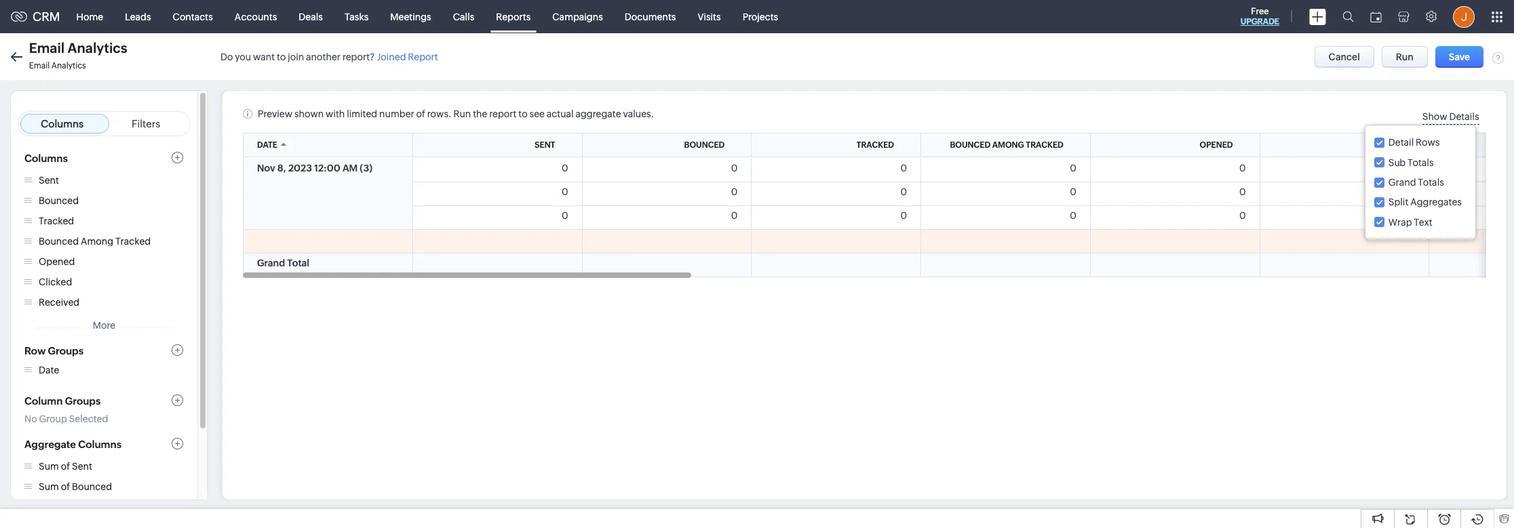 Task type: vqa. For each thing, say whether or not it's contained in the screenshot.
the Row Groups
yes



Task type: locate. For each thing, give the bounding box(es) containing it.
nov 8, 2023 12:00 am (3) for 0
[[257, 163, 373, 174]]

totals for grand totals
[[1418, 177, 1444, 188]]

totals for sub totals
[[1408, 157, 1434, 168]]

am for grand total
[[343, 163, 358, 174]]

visits link
[[687, 0, 732, 33]]

aggregates
[[1411, 197, 1462, 208]]

(3) for grand total
[[360, 163, 373, 174]]

rows
[[1416, 137, 1440, 148]]

meetings
[[390, 11, 431, 22]]

accounts
[[235, 11, 277, 22]]

analytics down home
[[68, 40, 127, 56]]

sum for sum of sent
[[39, 461, 59, 472]]

2023
[[288, 163, 312, 174], [288, 163, 312, 174]]

totals up grand totals at the right top of the page
[[1408, 157, 1434, 168]]

0 vertical spatial totals
[[1408, 157, 1434, 168]]

sub totals
[[1389, 157, 1434, 168]]

1 vertical spatial to
[[519, 109, 528, 119]]

groups right row
[[48, 345, 84, 357]]

1 vertical spatial columns
[[78, 439, 122, 450]]

row
[[24, 345, 46, 357]]

detail rows
[[1389, 137, 1440, 148]]

details
[[1450, 111, 1480, 122]]

analytics down the home link
[[51, 61, 86, 71]]

nov 8, 2023 12:00 am (3)
[[257, 163, 373, 174], [257, 163, 373, 174]]

1 horizontal spatial to
[[519, 109, 528, 119]]

limited
[[347, 109, 377, 119]]

grand
[[1389, 177, 1416, 188], [257, 258, 285, 269], [257, 258, 285, 269]]

of up sum of bounced
[[61, 461, 70, 472]]

grand totals
[[1389, 177, 1444, 188]]

join
[[288, 51, 304, 62]]

crm link
[[11, 9, 60, 24]]

of
[[416, 109, 425, 119], [61, 461, 70, 472], [61, 482, 70, 493]]

1 vertical spatial of
[[61, 461, 70, 472]]

grand total
[[257, 258, 309, 269], [257, 258, 309, 269]]

1 horizontal spatial run
[[1396, 51, 1414, 62]]

1 horizontal spatial columns
[[78, 439, 122, 450]]

save button
[[1436, 46, 1484, 68]]

save
[[1449, 51, 1470, 62]]

date
[[257, 140, 277, 150], [257, 140, 277, 150], [257, 140, 277, 150], [257, 140, 277, 150], [39, 365, 59, 376]]

sum of sent
[[39, 461, 92, 472]]

no
[[24, 414, 37, 425]]

sum
[[39, 461, 59, 472], [39, 482, 59, 493]]

among
[[992, 140, 1024, 150], [992, 140, 1024, 150], [81, 236, 113, 247]]

split
[[1389, 197, 1409, 208]]

of down "sum of sent"
[[61, 482, 70, 493]]

sum down "sum of sent"
[[39, 482, 59, 493]]

aggregate columns
[[24, 439, 122, 450]]

another
[[306, 51, 341, 62]]

tasks link
[[334, 0, 380, 33]]

meetings link
[[380, 0, 442, 33]]

total
[[287, 258, 309, 269], [287, 258, 309, 269]]

nov
[[257, 163, 275, 174], [257, 163, 275, 174]]

2 sum from the top
[[39, 482, 59, 493]]

(3) for 0
[[360, 163, 373, 174]]

0 vertical spatial columns
[[24, 152, 68, 164]]

tab list
[[18, 111, 191, 136]]

am
[[343, 163, 358, 174], [343, 163, 358, 174]]

run
[[1396, 51, 1414, 62], [454, 109, 471, 119]]

groups up selected in the left bottom of the page
[[65, 395, 101, 407]]

1 vertical spatial run
[[454, 109, 471, 119]]

tab panel containing columns
[[18, 152, 191, 529]]

do
[[221, 51, 233, 62]]

to left "see"
[[519, 109, 528, 119]]

2023 for 0
[[288, 163, 312, 174]]

12:00
[[314, 163, 340, 174], [314, 163, 340, 174]]

with
[[326, 109, 345, 119]]

totals
[[1408, 157, 1434, 168], [1418, 177, 1444, 188]]

the
[[473, 109, 487, 119]]

1 vertical spatial totals
[[1418, 177, 1444, 188]]

run inside button
[[1396, 51, 1414, 62]]

0 vertical spatial to
[[277, 51, 286, 62]]

calls
[[453, 11, 474, 22]]

0 vertical spatial email
[[29, 40, 65, 56]]

1 vertical spatial sum
[[39, 482, 59, 493]]

1 sum from the top
[[39, 461, 59, 472]]

preview
[[258, 109, 292, 119]]

tasks
[[345, 11, 369, 22]]

aggregate
[[24, 439, 76, 450]]

want
[[253, 51, 275, 62]]

free upgrade
[[1241, 6, 1280, 26]]

report
[[408, 51, 438, 62]]

totals up aggregates
[[1418, 177, 1444, 188]]

tab panel
[[18, 152, 191, 529]]

to
[[277, 51, 286, 62], [519, 109, 528, 119]]

1 vertical spatial email
[[29, 61, 50, 71]]

reports link
[[485, 0, 542, 33]]

clicked
[[1368, 140, 1403, 150], [1368, 140, 1403, 150], [39, 277, 72, 288]]

deals
[[299, 11, 323, 22]]

run left 'save' button
[[1396, 51, 1414, 62]]

tracked
[[857, 140, 894, 150], [857, 140, 894, 150], [1026, 140, 1064, 150], [1026, 140, 1064, 150], [39, 216, 74, 227], [115, 236, 151, 247]]

columns
[[24, 152, 68, 164], [78, 439, 122, 450]]

leads link
[[114, 0, 162, 33]]

0 vertical spatial sum
[[39, 461, 59, 472]]

0 vertical spatial run
[[1396, 51, 1414, 62]]

bounced
[[684, 140, 725, 150], [684, 140, 725, 150], [950, 140, 991, 150], [950, 140, 991, 150], [39, 195, 79, 206], [39, 236, 79, 247], [72, 482, 112, 493]]

8,
[[277, 163, 286, 174], [277, 163, 286, 174]]

email down crm
[[29, 40, 65, 56]]

cancel button
[[1315, 46, 1375, 68]]

projects
[[743, 11, 778, 22]]

2 email from the top
[[29, 61, 50, 71]]

1 email from the top
[[29, 40, 65, 56]]

sent
[[535, 140, 555, 150], [535, 140, 555, 150], [39, 175, 59, 186], [72, 461, 92, 472]]

2 vertical spatial of
[[61, 482, 70, 493]]

run left the the
[[454, 109, 471, 119]]

sum down aggregate on the left of page
[[39, 461, 59, 472]]

bounced among tracked
[[950, 140, 1064, 150], [950, 140, 1064, 150], [39, 236, 151, 247]]

reports
[[496, 11, 531, 22]]

values.
[[623, 109, 654, 119]]

groups
[[48, 345, 84, 357], [65, 395, 101, 407]]

email down crm link
[[29, 61, 50, 71]]

analytics
[[68, 40, 127, 56], [51, 61, 86, 71]]

aggregate
[[576, 109, 621, 119]]

8, for 0
[[277, 163, 286, 174]]

0
[[562, 163, 568, 174], [731, 163, 738, 174], [901, 163, 907, 174], [1070, 163, 1077, 174], [1240, 163, 1246, 174], [1409, 163, 1416, 174], [562, 187, 568, 197], [731, 187, 738, 197], [901, 187, 907, 197], [1070, 187, 1077, 197], [1240, 187, 1246, 197], [1409, 187, 1416, 197], [562, 210, 568, 221], [731, 210, 738, 221], [901, 210, 907, 221], [1070, 210, 1077, 221], [1240, 210, 1246, 221], [1409, 210, 1416, 221]]

see
[[530, 109, 545, 119]]

of left the "rows."
[[416, 109, 425, 119]]

2023 for grand total
[[288, 163, 312, 174]]

0 horizontal spatial columns
[[24, 152, 68, 164]]

0 vertical spatial groups
[[48, 345, 84, 357]]

to left join
[[277, 51, 286, 62]]

1 vertical spatial groups
[[65, 395, 101, 407]]



Task type: describe. For each thing, give the bounding box(es) containing it.
preview shown with limited number of rows. run the report to see actual aggregate values.
[[258, 109, 654, 119]]

column
[[24, 395, 63, 407]]

joined
[[377, 51, 406, 62]]

detail
[[1389, 137, 1414, 148]]

row groups
[[24, 345, 84, 357]]

home
[[76, 11, 103, 22]]

report
[[489, 109, 517, 119]]

0 horizontal spatial to
[[277, 51, 286, 62]]

sum for sum of bounced
[[39, 482, 59, 493]]

shown
[[294, 109, 324, 119]]

12:00 for 0
[[314, 163, 340, 174]]

text
[[1414, 217, 1433, 228]]

groups for row groups
[[48, 345, 84, 357]]

column groups
[[24, 395, 101, 407]]

free
[[1251, 6, 1269, 16]]

groups for column groups
[[65, 395, 101, 407]]

accounts link
[[224, 0, 288, 33]]

campaigns link
[[542, 0, 614, 33]]

group
[[39, 414, 67, 425]]

report?
[[343, 51, 375, 62]]

more
[[93, 320, 115, 331]]

cancel
[[1329, 51, 1360, 62]]

sub
[[1389, 157, 1406, 168]]

of for bounced
[[61, 482, 70, 493]]

nov for 0
[[257, 163, 275, 174]]

actual
[[547, 109, 574, 119]]

8, for grand total
[[277, 163, 286, 174]]

wrap text
[[1389, 217, 1433, 228]]

0 vertical spatial analytics
[[68, 40, 127, 56]]

selected
[[69, 414, 108, 425]]

run button
[[1382, 46, 1428, 68]]

do you want to join another report? joined report
[[221, 51, 438, 62]]

calls link
[[442, 0, 485, 33]]

received
[[39, 297, 80, 308]]

documents
[[625, 11, 676, 22]]

no group selected
[[24, 414, 108, 425]]

rows.
[[427, 109, 452, 119]]

visits
[[698, 11, 721, 22]]

contacts
[[173, 11, 213, 22]]

bounced among tracked inside tab panel
[[39, 236, 151, 247]]

1 vertical spatial analytics
[[51, 61, 86, 71]]

0 vertical spatial of
[[416, 109, 425, 119]]

split aggregates
[[1389, 197, 1462, 208]]

opened inside tab panel
[[39, 256, 75, 267]]

sum of bounced
[[39, 482, 112, 493]]

home link
[[66, 0, 114, 33]]

email analytics email analytics
[[29, 40, 127, 71]]

show details
[[1423, 111, 1480, 122]]

am for 0
[[343, 163, 358, 174]]

of for sent
[[61, 461, 70, 472]]

upgrade
[[1241, 17, 1280, 26]]

nov 8, 2023 12:00 am (3) for grand total
[[257, 163, 373, 174]]

documents link
[[614, 0, 687, 33]]

contacts link
[[162, 0, 224, 33]]

you
[[235, 51, 251, 62]]

0 horizontal spatial run
[[454, 109, 471, 119]]

deals link
[[288, 0, 334, 33]]

show
[[1423, 111, 1448, 122]]

projects link
[[732, 0, 789, 33]]

campaigns
[[553, 11, 603, 22]]

nov for grand total
[[257, 163, 275, 174]]

crm
[[33, 9, 60, 24]]

date inside tab panel
[[39, 365, 59, 376]]

number
[[379, 109, 414, 119]]

wrap
[[1389, 217, 1412, 228]]

12:00 for grand total
[[314, 163, 340, 174]]

leads
[[125, 11, 151, 22]]



